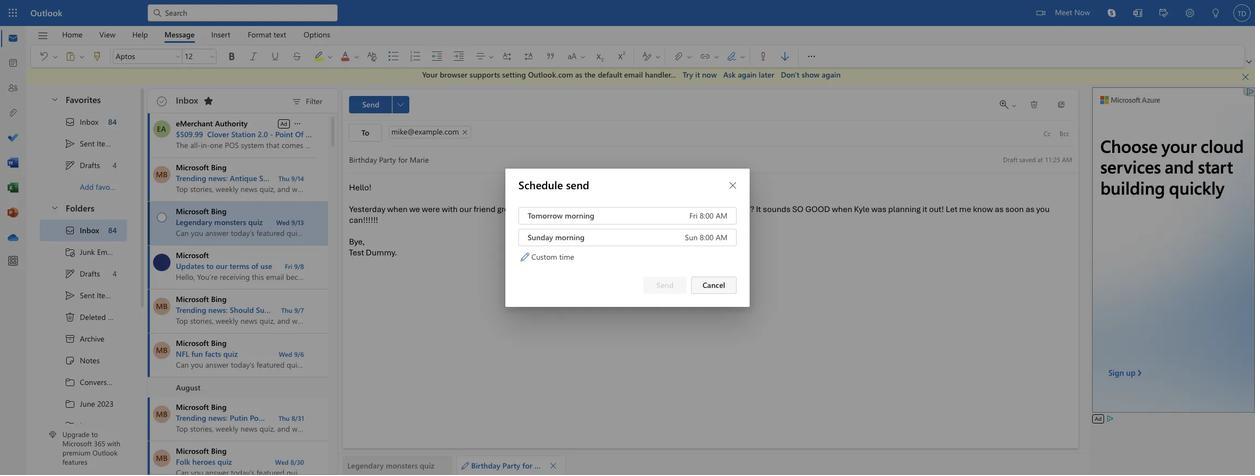 Task type: vqa. For each thing, say whether or not it's contained in the screenshot.


Task type: locate. For each thing, give the bounding box(es) containing it.
1  inbox from the top
[[65, 117, 99, 127]]

1 vertical spatial with
[[107, 440, 121, 449]]

2 drafts from the top
[[80, 269, 100, 279]]

1 8:00 from the top
[[700, 211, 714, 221]]

wed for legendary monsters quiz
[[276, 218, 290, 227]]

thu left 9/14
[[278, 174, 290, 183]]

legendary down 'china…'
[[348, 461, 384, 472]]

 inbox down favorites tree item
[[65, 117, 99, 127]]

4 microsoft bing from the top
[[176, 338, 227, 348]]

wed 9/13
[[276, 218, 304, 227]]

when left kyle
[[832, 204, 853, 215]]

help button
[[124, 26, 156, 43]]


[[175, 53, 181, 60], [209, 53, 216, 60], [51, 95, 59, 104], [1011, 102, 1018, 109], [51, 204, 59, 212]]

0 vertical spatial drafts
[[80, 160, 100, 171]]

schedule send dialog
[[0, 0, 1256, 476]]

party
[[503, 461, 521, 472]]

1 vertical spatial  drafts
[[65, 269, 100, 279]]

0 vertical spatial as
[[575, 70, 583, 80]]

 sent items inside the 'favorites' tree
[[65, 138, 115, 149]]

 inbox inside the 'favorites' tree
[[65, 117, 99, 127]]

select a conversation checkbox down "emerchant authority" icon
[[150, 158, 176, 183]]

0 vertical spatial  drafts
[[65, 160, 100, 171]]

again right ask
[[738, 70, 757, 80]]

2 4 from the top
[[113, 269, 117, 279]]

singer
[[259, 173, 281, 183]]

2 trending from the top
[[176, 305, 206, 315]]

 button
[[775, 48, 796, 65]]

0 horizontal spatial legendary monsters quiz
[[176, 217, 263, 227]]

we right are
[[680, 204, 690, 215]]

fri for fri 9/8
[[285, 262, 292, 271]]

3 bing from the top
[[211, 294, 227, 304]]

 left june
[[65, 399, 76, 410]]

1 bing from the top
[[211, 162, 227, 172]]

drafts up add
[[80, 160, 100, 171]]

microsoft bing image
[[153, 166, 171, 183], [153, 298, 171, 315], [153, 406, 171, 423]]

0 vertical spatial items
[[97, 139, 115, 149]]

1 again from the left
[[738, 70, 757, 80]]

1 84 from the top
[[108, 117, 117, 127]]

am down fri 8:00 am
[[716, 232, 728, 243]]

thu 9/14
[[278, 174, 304, 183]]

thu left '9/7'
[[281, 306, 293, 315]]

1 vertical spatial monsters
[[386, 461, 418, 472]]

 button
[[496, 48, 518, 65]]

2 microsoft bing image from the top
[[153, 298, 171, 315]]

outlook link
[[30, 0, 62, 26]]

trending for trending news: antique singer sewing machine values & what… and more
[[176, 173, 206, 183]]

1 4 from the top
[[113, 160, 117, 171]]

drafts
[[80, 160, 100, 171], [80, 269, 100, 279]]

microsoft bing image left folk
[[153, 450, 171, 467]]

sent inside the 'favorites' tree
[[80, 139, 95, 149]]

 june 2023
[[65, 399, 114, 410]]

party,
[[643, 204, 664, 215]]

 button
[[174, 49, 183, 64], [208, 49, 217, 64], [45, 89, 64, 109], [45, 198, 64, 218]]

1 horizontal spatial fri
[[690, 211, 698, 221]]

updates to our terms of use
[[176, 261, 272, 271]]

 for basic text group
[[175, 53, 181, 60]]

0 horizontal spatial 
[[550, 463, 558, 470]]

1 vertical spatial 
[[729, 181, 738, 190]]


[[227, 51, 237, 62]]

0 horizontal spatial monsters
[[214, 217, 246, 227]]

bing for trending news: antique singer sewing machine values & what… and more
[[211, 162, 227, 172]]

 junk email
[[65, 247, 115, 258]]

 left favorites
[[51, 95, 59, 104]]

legendary monsters quiz
[[176, 217, 263, 227], [348, 461, 435, 472]]

0 vertical spatial monsters
[[214, 217, 246, 227]]

2 vertical spatial and
[[382, 413, 395, 423]]

sunday
[[528, 232, 553, 243]]

84 down favorites tree item
[[108, 117, 117, 127]]

2  from the top
[[157, 213, 167, 222]]

0 vertical spatial  inbox
[[65, 117, 99, 127]]

1 horizontal spatial monsters
[[386, 461, 418, 472]]

 tree item down junk
[[40, 263, 127, 285]]

1 vertical spatial it
[[923, 204, 928, 215]]

setting
[[503, 70, 526, 80]]

1 trending from the top
[[176, 173, 206, 183]]

am right really
[[716, 211, 728, 221]]

mike@example.com button
[[389, 126, 472, 139]]

email
[[97, 247, 115, 257]]

tab list
[[54, 26, 339, 43]]

 for  deleted items
[[65, 312, 76, 323]]

1  tree item from the top
[[40, 155, 127, 176]]

tree
[[40, 220, 127, 476]]

0 vertical spatial thu
[[278, 174, 290, 183]]

to inside upgrade to microsoft 365 with premium outlook features
[[91, 430, 98, 440]]

3 select a conversation checkbox from the top
[[150, 290, 176, 315]]

 inbox
[[65, 117, 99, 127], [65, 225, 99, 236]]

1 horizontal spatial again
[[822, 70, 841, 80]]

 tree item down  notes
[[40, 372, 127, 394]]

select a conversation checkbox containing 
[[150, 202, 176, 225]]

to left "complain"
[[286, 413, 293, 423]]

with inside upgrade to microsoft 365 with premium outlook features
[[107, 440, 121, 449]]

2 vertical spatial microsoft bing image
[[153, 406, 171, 423]]

add favorite tree item
[[40, 176, 127, 198]]

0 horizontal spatial as
[[575, 70, 583, 80]]

4 select a conversation checkbox from the top
[[150, 334, 176, 359]]

1 vertical spatial 
[[65, 399, 76, 410]]

news: for putin
[[208, 413, 228, 423]]

 tree item
[[40, 155, 127, 176], [40, 263, 127, 285]]

microsoft bing image inside select a conversation option
[[153, 342, 171, 359]]

 for second  tree item from the top
[[65, 269, 76, 279]]

0 horizontal spatial when
[[387, 204, 408, 215]]

1 horizontal spatial as
[[995, 204, 1004, 215]]

emerchant authority image
[[153, 120, 170, 138]]

 notes
[[65, 356, 100, 366]]

subscript image
[[594, 51, 615, 62]]

select a conversation checkbox for legendary monsters quiz
[[150, 202, 176, 225]]

legendary monsters quiz inside message list list box
[[176, 217, 263, 227]]

0 vertical spatial our
[[460, 204, 472, 215]]

0 horizontal spatial 
[[65, 312, 76, 323]]


[[1037, 9, 1046, 17]]

and right what…
[[400, 173, 413, 183]]

1 horizontal spatial we
[[521, 204, 532, 215]]

1 microsoft bing from the top
[[176, 162, 227, 172]]

to
[[207, 261, 214, 271], [286, 413, 293, 423], [91, 430, 98, 440]]

more right 'china…'
[[397, 413, 415, 423]]

2 vertical spatial trending
[[176, 413, 206, 423]]

items right deleted
[[108, 312, 126, 323]]

1 horizontal spatial legendary monsters quiz
[[348, 461, 435, 472]]

select a conversation checkbox for trending news: should supreme court disqualify trump from… and more
[[150, 290, 176, 315]]

1 vertical spatial legendary
[[348, 461, 384, 472]]

when right yesterday
[[387, 204, 408, 215]]

2 news: from the top
[[208, 305, 228, 315]]

1 vertical spatial fri
[[285, 262, 292, 271]]

5 microsoft bing from the top
[[176, 402, 227, 413]]

legendary monsters quiz inside button
[[348, 461, 435, 472]]

microsoft bing image down "emerchant authority" icon
[[153, 166, 171, 183]]

mike@example.com
[[392, 127, 459, 137]]

include group
[[668, 46, 748, 67]]

0 vertical spatial  button
[[1237, 70, 1256, 84]]

 for 1st  tree item from the top of the schedule send application
[[65, 160, 76, 171]]

tab list containing home
[[54, 26, 339, 43]]

0 vertical spatial 
[[65, 377, 76, 388]]

browser
[[440, 70, 468, 80]]

 right  at the top of page
[[1011, 102, 1018, 109]]

2 sent from the top
[[80, 291, 95, 301]]

out!
[[930, 204, 945, 215]]

1 vertical spatial select a conversation checkbox
[[150, 398, 176, 423]]

 down message button
[[175, 53, 181, 60]]

1 horizontal spatial with
[[442, 204, 458, 215]]

0 vertical spatial 84
[[108, 117, 117, 127]]

drafts inside the 'favorites' tree
[[80, 160, 100, 171]]

schedule send application
[[0, 0, 1256, 476]]

authority
[[215, 118, 248, 128]]

-
[[270, 129, 273, 139]]

8:00 left doing
[[700, 211, 714, 221]]

0 vertical spatial 
[[157, 96, 167, 106]]

1  from the top
[[65, 138, 76, 149]]

now
[[1075, 7, 1091, 17]]

microsoft bing for nfl fun facts quiz
[[176, 338, 227, 348]]

Select a conversation checkbox
[[150, 158, 176, 183], [150, 398, 176, 423]]

this?
[[737, 204, 755, 215]]

 tree item up deleted
[[40, 285, 127, 307]]

microsoft bing image
[[153, 342, 171, 359], [153, 450, 171, 467]]

1  tree item from the top
[[40, 372, 127, 394]]

 down favorites tree item
[[65, 117, 76, 127]]

legendary monsters quiz up updates to our terms of use
[[176, 217, 263, 227]]

monsters
[[214, 217, 246, 227], [386, 461, 418, 472]]

set your advertising preferences image
[[1107, 415, 1115, 423]]

0 horizontal spatial fri
[[285, 262, 292, 271]]

1 vertical spatial thu
[[281, 306, 293, 315]]

about
[[558, 204, 580, 215]]

sent up  tree item
[[80, 291, 95, 301]]

1 microsoft bing image from the top
[[153, 166, 171, 183]]

1 vertical spatial inbox
[[80, 117, 99, 127]]

wed left 8/30
[[275, 458, 289, 467]]

 right the  
[[1030, 100, 1039, 109]]

with inside message body, press alt+f10 to exit text box
[[442, 204, 458, 215]]

1 vertical spatial  sent items
[[65, 290, 115, 301]]

84 up email
[[108, 225, 117, 236]]

and
[[400, 173, 413, 183], [395, 305, 408, 315], [382, 413, 395, 423]]

 tree item up junk
[[40, 220, 127, 241]]

6 microsoft bing from the top
[[176, 446, 227, 457]]

 up add favorite tree item
[[65, 138, 76, 149]]

 button left favorites
[[45, 89, 64, 109]]

wed
[[276, 218, 290, 227], [279, 350, 292, 359], [275, 458, 289, 467]]

0 vertical spatial ad
[[281, 120, 287, 127]]

 button left folders
[[45, 198, 64, 218]]

 inside folders tree item
[[51, 204, 59, 212]]

schedule send document
[[0, 0, 1256, 476]]

2 8:00 from the top
[[700, 232, 714, 243]]

items up favorite
[[97, 139, 115, 149]]

 tree item down favorites
[[40, 111, 127, 133]]

thu for to
[[279, 414, 290, 423]]

0 vertical spatial wed
[[276, 218, 290, 227]]

bing for trending news: should supreme court disqualify trump from… and more
[[211, 294, 227, 304]]

 inside schedule send document
[[729, 181, 738, 190]]

1 drafts from the top
[[80, 160, 100, 171]]

1 select a conversation checkbox from the top
[[150, 202, 176, 225]]

 inside  tree item
[[65, 312, 76, 323]]

 inside tree
[[65, 290, 76, 301]]

 drafts for 1st  tree item from the top of the schedule send application
[[65, 160, 100, 171]]

1 vertical spatial  tree item
[[40, 263, 127, 285]]

5 mb from the top
[[156, 453, 168, 464]]

 sent items for 2nd  tree item from the bottom of the schedule send application
[[65, 138, 115, 149]]

1 horizontal spatial outlook
[[92, 449, 118, 458]]

 button
[[361, 48, 383, 65]]

am right 11:25
[[1063, 155, 1073, 164]]

2 vertical spatial to
[[91, 430, 98, 440]]

microsoft bing for legendary monsters quiz
[[176, 206, 227, 216]]

inbox 
[[176, 95, 214, 106]]

items inside the  deleted items
[[108, 312, 126, 323]]

mb inside option
[[156, 453, 168, 464]]

2 select a conversation checkbox from the top
[[150, 246, 176, 271]]

 up 
[[65, 225, 76, 236]]

1 horizontal spatial legendary
[[348, 461, 384, 472]]


[[521, 253, 530, 262], [462, 463, 469, 470]]

mb left nfl
[[156, 345, 168, 356]]

 inside select a conversation option
[[157, 213, 167, 222]]

1  tree item from the top
[[40, 111, 127, 133]]

1 we from the left
[[410, 204, 420, 215]]

1 vertical spatial morning
[[556, 232, 585, 243]]

was
[[872, 204, 887, 215]]

0 vertical spatial sent
[[80, 139, 95, 149]]

drafts for 1st  tree item from the top of the schedule send application
[[80, 160, 100, 171]]

0 vertical spatial legendary
[[176, 217, 212, 227]]

2  tree item from the top
[[40, 263, 127, 285]]

emerchant authority
[[176, 118, 248, 128]]

1  from the top
[[65, 377, 76, 388]]


[[502, 51, 513, 62]]

excel image
[[8, 183, 18, 194]]

with right 365
[[107, 440, 121, 449]]

3  tree item from the top
[[40, 415, 127, 437]]

1 news: from the top
[[208, 173, 228, 183]]

2  drafts from the top
[[65, 269, 100, 279]]

try
[[683, 70, 694, 80]]

1  from the top
[[65, 117, 76, 127]]

marie's
[[582, 204, 609, 215]]

4 up favorite
[[113, 160, 117, 171]]

with for 365
[[107, 440, 121, 449]]

microsoft bing image left nfl
[[153, 342, 171, 359]]

84
[[108, 117, 117, 127], [108, 225, 117, 236]]

archive
[[80, 334, 105, 344]]

0 vertical spatial legendary monsters quiz
[[176, 217, 263, 227]]

wed for folk heroes quiz
[[275, 458, 289, 467]]

decrease indent image
[[432, 51, 454, 62]]

1 microsoft bing image from the top
[[153, 342, 171, 359]]

2  sent items from the top
[[65, 290, 115, 301]]

morning up the "time"
[[556, 232, 585, 243]]

ad up point
[[281, 120, 287, 127]]

as
[[575, 70, 583, 80], [995, 204, 1004, 215]]

 for custom
[[729, 181, 738, 190]]

 button left  button
[[208, 49, 217, 64]]

 up ea
[[157, 96, 167, 106]]

test
[[349, 247, 364, 258]]

folders tree item
[[40, 198, 127, 220]]

microsoft for nfl fun facts quiz
[[176, 338, 209, 348]]

 drafts up add favorite tree item
[[65, 160, 100, 171]]

microsoft bing for folk heroes quiz
[[176, 446, 227, 457]]

bing for trending news: putin powerless to complain about china… and more
[[211, 402, 227, 413]]

2 select a conversation checkbox from the top
[[150, 398, 176, 423]]

 sent items inside tree
[[65, 290, 115, 301]]

0 horizontal spatial our
[[216, 261, 228, 271]]

with for were
[[442, 204, 458, 215]]

inbox heading
[[176, 89, 217, 113]]

 button for custom
[[725, 177, 742, 194]]

6 bing from the top
[[211, 446, 227, 457]]

0 vertical spatial select a conversation checkbox
[[150, 158, 176, 183]]

legendary monsters quiz button
[[343, 456, 452, 476]]

powerpoint image
[[8, 208, 18, 219]]

3 news: from the top
[[208, 413, 228, 423]]

1 vertical spatial items
[[97, 291, 115, 301]]

microsoft for trending news: putin powerless to complain about china… and more
[[176, 402, 209, 413]]

 inside the  
[[1011, 102, 1018, 109]]

2 vertical spatial wed
[[275, 458, 289, 467]]

fri 9/8
[[285, 262, 304, 271]]

putin
[[230, 413, 248, 423]]

with right were
[[442, 204, 458, 215]]

mail image
[[8, 33, 18, 44]]

select a conversation checkbox for trending news: antique singer sewing machine values & what… and more
[[150, 158, 176, 183]]

0 horizontal spatial legendary
[[176, 217, 212, 227]]

 for 
[[65, 377, 76, 388]]

trending up folk
[[176, 413, 206, 423]]

items up the  deleted items on the bottom
[[97, 291, 115, 301]]

0 vertical spatial morning
[[565, 211, 595, 221]]

our left "terms"
[[216, 261, 228, 271]]

trending for trending news: should supreme court disqualify trump from… and more
[[176, 305, 206, 315]]

draft saved at 11:25 am
[[1004, 155, 1073, 164]]

4 mb from the top
[[156, 409, 168, 420]]

1  drafts from the top
[[65, 160, 100, 171]]

 left  button
[[209, 53, 216, 60]]

select a conversation checkbox for trending news: putin powerless to complain about china… and more
[[150, 398, 176, 423]]

 tree item
[[40, 307, 127, 328]]

1  from the top
[[157, 96, 167, 106]]

later
[[759, 70, 775, 80]]


[[1001, 100, 1009, 109]]

the
[[585, 70, 596, 80]]

mb down "emerchant authority" icon
[[156, 169, 168, 180]]

morning for tomorrow morning
[[565, 211, 595, 221]]

to for updates to our terms of use
[[207, 261, 214, 271]]

 left looney
[[65, 421, 76, 432]]

 inside  button
[[1030, 100, 1039, 109]]

more right from…
[[410, 305, 428, 315]]

fri left '9/8'
[[285, 262, 292, 271]]

as left soo
[[995, 204, 1004, 215]]

mb for trending news: antique singer sewing machine values & what… and more
[[156, 169, 168, 180]]

 down 
[[65, 377, 76, 388]]

3  from the top
[[65, 421, 76, 432]]

2 microsoft bing from the top
[[176, 206, 227, 216]]

 down 
[[65, 269, 76, 279]]

when
[[387, 204, 408, 215], [832, 204, 853, 215]]

0 vertical spatial microsoft bing image
[[153, 342, 171, 359]]

Add a subject text field
[[343, 151, 994, 169]]

0 horizontal spatial ad
[[281, 120, 287, 127]]

 for to
[[1242, 73, 1251, 81]]

2 mb from the top
[[156, 301, 168, 312]]

 up add favorite tree item
[[65, 160, 76, 171]]

 drafts down  tree item
[[65, 269, 100, 279]]

view button
[[91, 26, 124, 43]]

 button for favorites tree item
[[45, 89, 64, 109]]

1 vertical spatial  tree item
[[40, 220, 127, 241]]

1 horizontal spatial  button
[[725, 177, 742, 194]]

 up  tree item
[[65, 290, 76, 301]]

3 microsoft bing image from the top
[[153, 406, 171, 423]]

outlook right premium at the bottom left
[[92, 449, 118, 458]]

time
[[560, 252, 575, 262]]


[[367, 51, 378, 62]]

inbox up " junk email"
[[80, 225, 99, 236]]

 tree item down favorites tree item
[[40, 133, 127, 155]]

 button inside favorites tree item
[[45, 89, 64, 109]]

word image
[[8, 158, 18, 169]]

1  from the top
[[65, 160, 76, 171]]

0 vertical spatial 
[[65, 117, 76, 127]]

1 vertical spatial 
[[65, 269, 76, 279]]

tree containing 
[[40, 220, 127, 476]]

kyle
[[855, 204, 870, 215]]

fri inside message list list box
[[285, 262, 292, 271]]

 tree item
[[40, 111, 127, 133], [40, 220, 127, 241]]

1 vertical spatial news:
[[208, 305, 228, 315]]

0 vertical spatial 8:00
[[700, 211, 714, 221]]

 
[[1001, 100, 1018, 109]]

1 vertical spatial to
[[286, 413, 293, 423]]

news: left the antique
[[208, 173, 228, 183]]

2 horizontal spatial 
[[1242, 73, 1251, 81]]

3 trending from the top
[[176, 413, 206, 423]]

microsoft image
[[153, 254, 171, 271]]

to for upgrade to microsoft 365 with premium outlook features
[[91, 430, 98, 440]]

we left were
[[410, 204, 420, 215]]

2  from the top
[[65, 399, 76, 410]]

0 vertical spatial  tree item
[[40, 133, 127, 155]]

0 horizontal spatial it
[[696, 70, 700, 80]]

sent
[[80, 139, 95, 149], [80, 291, 95, 301]]

wed for nfl fun facts quiz
[[279, 350, 292, 359]]

more
[[416, 173, 434, 183], [410, 305, 428, 315], [397, 413, 415, 423]]

1 vertical spatial ad
[[1096, 415, 1102, 423]]

 for  looney
[[65, 421, 76, 432]]

and right from…
[[395, 305, 408, 315]]

84 inside the 'favorites' tree
[[108, 117, 117, 127]]

 left the birthday
[[462, 463, 469, 470]]

don't show again
[[781, 70, 841, 80]]

2 vertical spatial thu
[[279, 414, 290, 423]]

morning down send
[[565, 211, 595, 221]]

it right the try
[[696, 70, 700, 80]]

am
[[1063, 155, 1073, 164], [716, 211, 728, 221], [716, 232, 728, 243]]

2  tree item from the top
[[40, 394, 127, 415]]

thu left 8/31
[[279, 414, 290, 423]]

inbox down favorites tree item
[[80, 117, 99, 127]]

0 vertical spatial inbox
[[176, 95, 198, 106]]

june
[[80, 399, 95, 410]]

Select all messages checkbox
[[154, 94, 169, 109]]

2  from the top
[[65, 269, 76, 279]]

1 vertical spatial 
[[157, 213, 167, 222]]

Select a conversation checkbox
[[150, 442, 176, 467]]

select a conversation checkbox for updates to our terms of use
[[150, 246, 176, 271]]

and right 'china…'
[[382, 413, 395, 423]]

 tree item
[[40, 133, 127, 155], [40, 285, 127, 307]]

numbering image
[[410, 51, 432, 62]]

it inside button
[[696, 70, 700, 80]]

select a conversation checkbox containing m
[[150, 246, 176, 271]]

trending down updates on the bottom of page
[[176, 305, 206, 315]]

0 horizontal spatial to
[[91, 430, 98, 440]]

 inside the 'favorites' tree
[[65, 160, 76, 171]]

microsoft bing for trending news: antique singer sewing machine values & what… and more
[[176, 162, 227, 172]]

microsoft bing image inside select a conversation option
[[153, 298, 171, 315]]

 tree item up  looney
[[40, 394, 127, 415]]


[[65, 377, 76, 388], [65, 399, 76, 410], [65, 421, 76, 432]]

more up were
[[416, 173, 434, 183]]

2 vertical spatial am
[[716, 232, 728, 243]]

1 sent from the top
[[80, 139, 95, 149]]

me
[[960, 204, 972, 215]]

 button
[[243, 48, 265, 65]]

draft
[[1004, 155, 1018, 164]]

basic text group
[[113, 46, 637, 67]]

8:00
[[700, 211, 714, 221], [700, 232, 714, 243]]

1 vertical spatial  inbox
[[65, 225, 99, 236]]

1 vertical spatial 
[[65, 312, 76, 323]]

5 bing from the top
[[211, 402, 227, 413]]

we right group
[[521, 204, 532, 215]]

quiz
[[248, 217, 263, 227], [223, 349, 238, 359], [218, 457, 232, 467], [420, 461, 435, 472]]

outlook up the '' button
[[30, 7, 62, 18]]

2  from the top
[[65, 290, 76, 301]]

1 vertical spatial as
[[995, 204, 1004, 215]]

3 we from the left
[[680, 204, 690, 215]]

mb for folk heroes quiz
[[156, 453, 168, 464]]

 tree item
[[40, 350, 127, 372]]

1 vertical spatial 
[[462, 463, 469, 470]]

0 vertical spatial am
[[1063, 155, 1073, 164]]

0 vertical spatial trending
[[176, 173, 206, 183]]

mb for nfl fun facts quiz
[[156, 345, 168, 356]]

0 vertical spatial microsoft bing image
[[153, 166, 171, 183]]

0 vertical spatial 
[[1242, 73, 1251, 81]]

0 vertical spatial it
[[696, 70, 700, 80]]

 sent items up add
[[65, 138, 115, 149]]

4 inside the 'favorites' tree
[[113, 160, 117, 171]]

2 horizontal spatial  button
[[1237, 70, 1256, 84]]

our inside message body, press alt+f10 to exit text box
[[460, 204, 472, 215]]

legendary monsters quiz down 'china…'
[[348, 461, 435, 472]]

 for folders tree item
[[51, 204, 59, 212]]

 tree item
[[40, 241, 127, 263]]

wed left 9/13
[[276, 218, 290, 227]]

 inside favorites tree item
[[51, 95, 59, 104]]

Select a conversation checkbox
[[150, 202, 176, 225], [150, 246, 176, 271], [150, 290, 176, 315], [150, 334, 176, 359]]

2 again from the left
[[822, 70, 841, 80]]

1 select a conversation checkbox from the top
[[150, 158, 176, 183]]

wed 8/30
[[275, 458, 304, 467]]

 button inside folders tree item
[[45, 198, 64, 218]]

mb up mb option
[[156, 409, 168, 420]]

 drafts inside tree
[[65, 269, 100, 279]]

2 84 from the top
[[108, 225, 117, 236]]

deleted
[[80, 312, 106, 323]]

 button
[[286, 48, 308, 65]]

0 vertical spatial 4
[[113, 160, 117, 171]]

2 microsoft bing image from the top
[[153, 450, 171, 467]]

microsoft bing image inside mb option
[[153, 450, 171, 467]]

increase indent image
[[454, 51, 475, 62]]

bing for folk heroes quiz
[[211, 446, 227, 457]]

items
[[97, 139, 115, 149], [97, 291, 115, 301], [108, 312, 126, 323]]

1 horizontal spatial 
[[729, 181, 738, 190]]

fri inside schedule send document
[[690, 211, 698, 221]]

 inside  birthday party for marie 
[[462, 463, 469, 470]]

0 vertical spatial  sent items
[[65, 138, 115, 149]]

talked
[[533, 204, 556, 215]]

0 vertical spatial outlook
[[30, 7, 62, 18]]

ad left set your advertising preferences image
[[1096, 415, 1102, 423]]

9/13
[[292, 218, 304, 227]]

1  sent items from the top
[[65, 138, 115, 149]]

ea
[[157, 124, 166, 134]]

2 vertical spatial news:
[[208, 413, 228, 423]]

 inbox down folders tree item
[[65, 225, 99, 236]]

dummy.
[[366, 247, 397, 258]]

3 mb from the top
[[156, 345, 168, 356]]

news: left should
[[208, 305, 228, 315]]

0 vertical spatial fri
[[690, 211, 698, 221]]

 drafts inside the 'favorites' tree
[[65, 160, 100, 171]]

To text field
[[388, 126, 1039, 141]]

items inside the 'favorites' tree
[[97, 139, 115, 149]]

inbox left the  button
[[176, 95, 198, 106]]

wed left 9/6
[[279, 350, 292, 359]]

again right the show
[[822, 70, 841, 80]]

to right the upgrade
[[91, 430, 98, 440]]

morning
[[565, 211, 595, 221], [556, 232, 585, 243]]

 tree item
[[40, 372, 127, 394], [40, 394, 127, 415], [40, 415, 127, 437]]

mb left folk
[[156, 453, 168, 464]]

0 vertical spatial 
[[65, 138, 76, 149]]

 tree item up add
[[40, 155, 127, 176]]

schedule send
[[519, 177, 590, 192]]

microsoft bing image down microsoft icon
[[153, 298, 171, 315]]

0 horizontal spatial with
[[107, 440, 121, 449]]

1 mb from the top
[[156, 169, 168, 180]]

2 we from the left
[[521, 204, 532, 215]]

as left the
[[575, 70, 583, 80]]

1  tree item from the top
[[40, 133, 127, 155]]

it left out!
[[923, 204, 928, 215]]

3 microsoft bing from the top
[[176, 294, 227, 304]]

trending news: antique singer sewing machine values & what… and more
[[176, 173, 434, 183]]

 button for basic text group
[[174, 49, 183, 64]]

4 bing from the top
[[211, 338, 227, 348]]

 inside  custom time
[[521, 253, 530, 262]]

people image
[[8, 83, 18, 94]]

1 horizontal spatial our
[[460, 204, 472, 215]]

 sent items up deleted
[[65, 290, 115, 301]]

sent up add
[[80, 139, 95, 149]]

1 vertical spatial  tree item
[[40, 285, 127, 307]]

1 vertical spatial 8:00
[[700, 232, 714, 243]]

outlook inside upgrade to microsoft 365 with premium outlook features
[[92, 449, 118, 458]]

2 bing from the top
[[211, 206, 227, 216]]

1 horizontal spatial 
[[1030, 100, 1039, 109]]

 for birthday
[[462, 463, 469, 470]]

monsters inside button
[[386, 461, 418, 472]]

0 vertical spatial to
[[207, 261, 214, 271]]



Task type: describe. For each thing, give the bounding box(es) containing it.
 for  june 2023
[[65, 399, 76, 410]]

11:25
[[1046, 155, 1061, 164]]

favorite
[[96, 182, 121, 192]]

microsoft for folk heroes quiz
[[176, 446, 209, 457]]

format
[[248, 29, 272, 39]]

&
[[366, 173, 372, 183]]

china…
[[354, 413, 380, 423]]


[[270, 51, 281, 62]]

microsoft for legendary monsters quiz
[[176, 206, 209, 216]]

again inside don't show again button
[[822, 70, 841, 80]]

for
[[523, 461, 533, 472]]

2023
[[97, 399, 114, 410]]

microsoft bing for trending news: should supreme court disqualify trump from… and more
[[176, 294, 227, 304]]

2.0
[[258, 129, 268, 139]]

premium
[[62, 449, 91, 458]]

try it now
[[683, 70, 717, 80]]

from…
[[370, 305, 393, 315]]

legendary inside button
[[348, 461, 384, 472]]

inbox inside the 'favorites' tree
[[80, 117, 99, 127]]

calendar image
[[8, 58, 18, 69]]

machine
[[310, 173, 340, 183]]

 tree item
[[40, 328, 127, 350]]

1 horizontal spatial ad
[[1096, 415, 1102, 423]]

cancel button
[[692, 277, 737, 294]]

favorites tree
[[40, 85, 127, 198]]

8/30
[[291, 458, 304, 467]]

cancel
[[703, 280, 726, 290]]

trending news: should supreme court disqualify trump from… and more
[[176, 305, 428, 315]]

trump
[[346, 305, 368, 315]]


[[37, 30, 49, 42]]

message list list box
[[148, 113, 434, 476]]

am inside reading pane main content
[[1063, 155, 1073, 164]]

home button
[[54, 26, 91, 43]]

superscript image
[[615, 51, 637, 62]]

home
[[62, 29, 83, 39]]

2  inbox from the top
[[65, 225, 99, 236]]

bullets image
[[388, 51, 410, 62]]

notes
[[80, 356, 100, 366]]

more for trending news: putin powerless to complain about china… and more
[[397, 413, 415, 423]]

quiz inside button
[[420, 461, 435, 472]]

more for trending news: should supreme court disqualify trump from… and more
[[410, 305, 428, 315]]

birthday
[[610, 204, 641, 215]]

add
[[80, 182, 94, 192]]

8:00 for fri
[[700, 211, 714, 221]]

microsoft bing image for trending news: putin powerless to complain about china… and more
[[153, 406, 171, 423]]

to do image
[[8, 133, 18, 144]]

bye, test dummy.
[[349, 237, 397, 258]]

send
[[657, 280, 674, 290]]

microsoft bing image for nfl fun facts quiz
[[153, 342, 171, 359]]

0 vertical spatial more
[[416, 173, 434, 183]]

drafts for second  tree item from the top
[[80, 269, 100, 279]]

n as you can!!!!!!
[[349, 204, 1050, 226]]

what…
[[374, 173, 398, 183]]

am for sun 8:00 am
[[716, 232, 728, 243]]

send
[[566, 177, 590, 192]]

as inside message body, press alt+f10 to exit text box
[[995, 204, 1004, 215]]

news: for should
[[208, 305, 228, 315]]

 button
[[265, 48, 286, 65]]

left-rail-appbar navigation
[[2, 26, 24, 251]]

terms
[[230, 261, 249, 271]]

meet now
[[1056, 7, 1091, 17]]

more apps image
[[8, 256, 18, 267]]

you
[[1037, 204, 1050, 215]]

 sent items for first  tree item from the bottom of the schedule send application
[[65, 290, 115, 301]]

microsoft bing image for folk heroes quiz
[[153, 450, 171, 467]]

updates
[[176, 261, 205, 271]]

folders
[[66, 202, 94, 214]]

tab list inside schedule send application
[[54, 26, 339, 43]]

 for favorites tree item
[[51, 95, 59, 104]]

morning for sunday morning
[[556, 232, 585, 243]]

4 for second  tree item from the top
[[113, 269, 117, 279]]

folk
[[176, 457, 190, 467]]

fri 8:00 am
[[690, 211, 728, 221]]

sun 8:00 am
[[685, 232, 728, 243]]

thu for court
[[281, 306, 293, 315]]

at
[[1038, 155, 1044, 164]]

heroes
[[192, 457, 216, 467]]

bing for nfl fun facts quiz
[[211, 338, 227, 348]]

complain
[[295, 413, 328, 423]]

it inside text box
[[923, 204, 928, 215]]

to button
[[349, 124, 382, 142]]

 birthday party for marie 
[[462, 461, 558, 472]]


[[92, 51, 103, 62]]

monsters inside message list list box
[[214, 217, 246, 227]]

select a conversation checkbox for nfl fun facts quiz
[[150, 334, 176, 359]]

schedule send heading
[[506, 169, 750, 203]]

thu 8/31
[[279, 414, 304, 423]]

format text
[[248, 29, 286, 39]]

and for trending news: should supreme court disqualify trump from… and more
[[395, 305, 408, 315]]

microsoft for trending news: antique singer sewing machine values & what… and more
[[176, 162, 209, 172]]


[[291, 96, 302, 107]]

2 vertical spatial inbox
[[80, 225, 99, 236]]

favorites tree item
[[40, 89, 127, 111]]

thu for sewing
[[278, 174, 290, 183]]

microsoft bing for trending news: putin powerless to complain about china… and more
[[176, 402, 227, 413]]

ad inside message list list box
[[281, 120, 287, 127]]

nfl
[[176, 349, 189, 359]]

mb for trending news: should supreme court disqualify trump from… and more
[[156, 301, 168, 312]]

 inside the 'favorites' tree
[[65, 117, 76, 127]]

 inside the 'favorites' tree
[[65, 138, 76, 149]]

 archive
[[65, 334, 105, 345]]

supports
[[470, 70, 500, 80]]

 inside  birthday party for marie 
[[550, 463, 558, 470]]

outlook.com
[[528, 70, 573, 80]]

it
[[757, 204, 762, 215]]

inbox inside the inbox 
[[176, 95, 198, 106]]

legendary inside message list list box
[[176, 217, 212, 227]]

2  tree item from the top
[[40, 285, 127, 307]]

outlook banner
[[0, 0, 1256, 26]]

2  from the top
[[65, 225, 76, 236]]

 filter
[[291, 96, 323, 107]]

now
[[703, 70, 717, 80]]

2  tree item from the top
[[40, 220, 127, 241]]

reading pane main content
[[338, 84, 1090, 476]]


[[524, 51, 535, 62]]

microsoft inside upgrade to microsoft 365 with premium outlook features
[[62, 440, 92, 449]]

news: for antique
[[208, 173, 228, 183]]

tags group
[[753, 46, 796, 67]]

tree inside schedule send application
[[40, 220, 127, 476]]

microsoft bing image for trending news: antique singer sewing machine values & what… and more
[[153, 166, 171, 183]]

am for fri 8:00 am
[[716, 211, 728, 221]]

 button for folders tree item
[[45, 198, 64, 218]]

default
[[598, 70, 623, 80]]


[[203, 95, 214, 106]]

 button for to
[[1237, 70, 1256, 84]]

ask again later button
[[724, 70, 775, 80]]

n as
[[1020, 204, 1035, 215]]

should
[[230, 305, 254, 315]]

planning
[[889, 204, 921, 215]]

group
[[498, 204, 519, 215]]

junk
[[80, 247, 95, 257]]

insert
[[212, 29, 230, 39]]

options button
[[296, 26, 339, 43]]

onedrive image
[[8, 233, 18, 244]]

tomorrow
[[528, 211, 563, 221]]

and for trending news: putin powerless to complain about china… and more
[[382, 413, 395, 423]]

our inside message list list box
[[216, 261, 228, 271]]

 for 
[[1030, 100, 1039, 109]]

bing for legendary monsters quiz
[[211, 206, 227, 216]]

outlook inside banner
[[30, 7, 62, 18]]

1 when from the left
[[387, 204, 408, 215]]

4 for 1st  tree item from the top of the schedule send application
[[113, 160, 117, 171]]

yesterday when we were with our friend group we talked about marie's birthday party, are we really doing this? it sounds so good when kyle was planning it out! let me know as soo
[[349, 204, 1020, 215]]

$509.99
[[176, 129, 203, 139]]

 for custom
[[521, 253, 530, 262]]


[[158, 96, 166, 105]]

files image
[[8, 108, 18, 119]]

microsoft for trending news: should supreme court disqualify trump from… and more
[[176, 294, 209, 304]]

point
[[275, 129, 293, 139]]

premium features image
[[49, 432, 56, 440]]

meet
[[1056, 7, 1073, 17]]

help
[[132, 29, 148, 39]]

trending for trending news: putin powerless to complain about china… and more
[[176, 413, 206, 423]]

try it now button
[[683, 70, 717, 80]]

Message body, press Alt+F10 to exit text field
[[349, 182, 1073, 333]]

are
[[666, 204, 678, 215]]

facts
[[205, 349, 221, 359]]

9/8
[[294, 262, 304, 271]]

8:00 for sun
[[700, 232, 714, 243]]

 drafts for second  tree item from the top
[[65, 269, 100, 279]]

365
[[94, 440, 105, 449]]

know
[[974, 204, 994, 215]]

again inside ask again later button
[[738, 70, 757, 80]]

8/31
[[292, 414, 304, 423]]

0 vertical spatial and
[[400, 173, 413, 183]]

fri for fri 8:00 am
[[690, 211, 698, 221]]

 inside 'select all messages' "checkbox"
[[157, 96, 167, 106]]


[[65, 247, 76, 258]]

2 horizontal spatial to
[[286, 413, 293, 423]]

mb for trending news: putin powerless to complain about china… and more
[[156, 409, 168, 420]]

2 when from the left
[[832, 204, 853, 215]]

ask again later
[[724, 70, 775, 80]]

let
[[946, 204, 958, 215]]

filter
[[306, 96, 323, 106]]

clipboard group
[[33, 46, 108, 67]]

format text button
[[240, 26, 295, 43]]

microsoft bing image for trending news: should supreme court disqualify trump from… and more
[[153, 298, 171, 315]]

sounds
[[763, 204, 791, 215]]

message list section
[[148, 86, 434, 476]]

2 vertical spatial  button
[[547, 459, 561, 474]]



